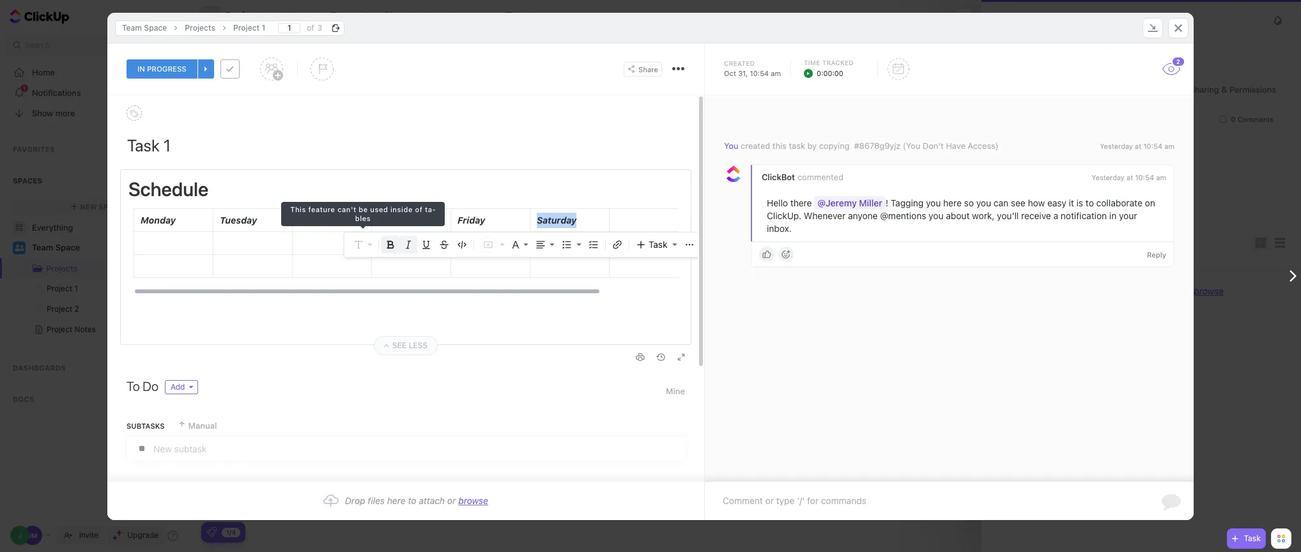 Task type: locate. For each thing, give the bounding box(es) containing it.
0 vertical spatial files
[[1104, 286, 1121, 297]]

2 left minimize task "icon"
[[1112, 16, 1116, 24]]

2 down automations button
[[1177, 58, 1181, 65]]

1 vertical spatial am
[[1165, 142, 1175, 150]]

share button inside task details element
[[624, 62, 662, 76]]

to down reply
[[1144, 286, 1152, 297]]

1 horizontal spatial project 1
[[233, 23, 265, 32]]

task locations element
[[107, 12, 1194, 43]]

calendar
[[397, 10, 435, 21]]

project 2 link left minimize task "icon"
[[1086, 16, 1116, 24]]

you left about on the right of the page
[[929, 210, 944, 221]]

hide
[[1222, 300, 1239, 308]]

time
[[804, 59, 821, 66]]

1 vertical spatial drop files here to attach or browse
[[345, 495, 488, 506]]

0 horizontal spatial task
[[310, 79, 328, 88]]

or
[[1183, 286, 1192, 297], [447, 495, 456, 506]]

1 vertical spatial 3
[[175, 284, 180, 293]]

schedule dialog
[[107, 12, 1194, 520]]

0 horizontal spatial in
[[137, 64, 145, 73]]

notifications link
[[0, 82, 193, 103]]

0 vertical spatial project 1
[[233, 23, 265, 32]]

New subtask text field
[[153, 437, 685, 460]]

task left by
[[789, 141, 805, 151]]

Set task position in this List number field
[[278, 23, 301, 33]]

of 3
[[307, 23, 322, 32]]

0 horizontal spatial project 2
[[47, 304, 79, 314]]

0 horizontal spatial 1
[[74, 284, 78, 293]]

onboarding checklist button element
[[206, 527, 217, 538]]

monday
[[141, 215, 176, 226]]

collaborate
[[1097, 198, 1143, 209]]

0 horizontal spatial project 1
[[47, 284, 78, 293]]

search up home
[[25, 40, 50, 50]]

share button
[[1248, 6, 1290, 26], [624, 62, 662, 76]]

1 horizontal spatial new
[[292, 79, 308, 88]]

1 up search tasks... text field
[[262, 23, 265, 32]]

browse for bottommost browse link
[[459, 495, 488, 506]]

1 horizontal spatial files
[[1104, 286, 1121, 297]]

to
[[1086, 198, 1094, 209], [1144, 286, 1152, 297], [408, 495, 417, 506]]

yesterday
[[1100, 142, 1133, 150], [1092, 173, 1125, 182]]

10:54 for created
[[1144, 142, 1163, 150]]

Edit task name text field
[[127, 134, 685, 156]]

0 horizontal spatial projects link
[[1, 258, 154, 279]]

attach for bottommost browse link
[[419, 495, 445, 506]]

1 vertical spatial project 2
[[47, 304, 79, 314]]

0 horizontal spatial browse
[[459, 495, 488, 506]]

0 horizontal spatial attach
[[419, 495, 445, 506]]

task
[[649, 239, 668, 250], [256, 468, 274, 478], [1244, 534, 1261, 543]]

here for bottommost browse link
[[387, 495, 406, 506]]

project notes
[[47, 325, 96, 334]]

upgrade
[[127, 531, 159, 540]]

am
[[771, 69, 781, 77], [1165, 142, 1175, 150], [1157, 173, 1167, 182]]

2 vertical spatial task
[[1244, 534, 1261, 543]]

2 vertical spatial 3
[[276, 468, 282, 478]]

team space
[[1001, 16, 1042, 24], [122, 23, 167, 32], [32, 242, 80, 253]]

set priority image
[[311, 58, 334, 81]]

1 vertical spatial or
[[447, 495, 456, 506]]

0 vertical spatial at
[[1135, 142, 1142, 150]]

notification
[[1061, 210, 1107, 221]]

0 horizontal spatial drop files here to attach or browse
[[345, 495, 488, 506]]

list info image
[[270, 80, 278, 87]]

tasks...
[[241, 38, 267, 48]]

3 for of 3
[[318, 23, 322, 32]]

task inside region
[[789, 141, 805, 151]]

0 vertical spatial 3
[[318, 23, 322, 32]]

project 2 left minimize task "icon"
[[1086, 16, 1116, 24]]

tagging
[[891, 198, 924, 209]]

0 horizontal spatial browse link
[[459, 495, 488, 506]]

project 2 link
[[1086, 16, 1116, 24], [0, 299, 167, 320]]

attach down reply
[[1155, 286, 1181, 297]]

task right +
[[310, 79, 328, 88]]

0 horizontal spatial files
[[368, 495, 385, 506]]

1 vertical spatial at
[[1127, 173, 1134, 182]]

2 vertical spatial am
[[1157, 173, 1167, 182]]

at for you created this task by copying #8678g9yjz (you don't have access)
[[1135, 142, 1142, 150]]

browse for topmost browse link
[[1194, 286, 1224, 297]]

it
[[1069, 198, 1075, 209]]

access)
[[968, 141, 999, 151]]

1 horizontal spatial to
[[1086, 198, 1094, 209]]

0 vertical spatial 10:54
[[750, 69, 769, 77]]

drop files here to attach or browse inside schedule dialog
[[345, 495, 488, 506]]

here inside ! tagging you here so you can see how easy it is to collaborate on clickup. whenever anyone @mentions you about work, you'll receive a notification in your inbox.
[[944, 198, 962, 209]]

project 1 inside 'task locations' element
[[233, 23, 265, 32]]

team inside 'task locations' element
[[122, 23, 142, 32]]

gantt
[[465, 10, 488, 21]]

subtasks
[[127, 422, 165, 430]]

project 1 up project notes
[[47, 284, 78, 293]]

0 comments
[[1231, 115, 1274, 123]]

@jeremy miller button
[[815, 196, 886, 210]]

am for commented
[[1157, 173, 1167, 182]]

files for bottommost browse link
[[368, 495, 385, 506]]

0 horizontal spatial 3
[[175, 284, 180, 293]]

a
[[1054, 210, 1059, 221]]

0 horizontal spatial team space
[[32, 242, 80, 253]]

at for clickbot commented
[[1127, 173, 1134, 182]]

browse inside schedule dialog
[[459, 495, 488, 506]]

in left progress
[[137, 64, 145, 73]]

favorites
[[13, 145, 55, 153]]

3 inside 'task locations' element
[[318, 23, 322, 32]]

in inside ! tagging you here so you can see how easy it is to collaborate on clickup. whenever anyone @mentions you about work, you'll receive a notification in your inbox.
[[1110, 210, 1117, 221]]

1 vertical spatial yesterday
[[1092, 173, 1125, 182]]

automations button
[[1163, 6, 1223, 26]]

team space link
[[1001, 16, 1042, 24], [116, 20, 173, 35], [32, 238, 181, 258]]

drop files here to attach or browse down new subtask text box
[[345, 495, 488, 506]]

browse link
[[1194, 286, 1224, 297], [459, 495, 488, 506]]

1 horizontal spatial or
[[1183, 286, 1192, 297]]

0 vertical spatial to
[[1086, 198, 1094, 209]]

1 vertical spatial drop
[[345, 495, 365, 506]]

0 horizontal spatial at
[[1127, 173, 1134, 182]]

1 inside the sidebar navigation
[[74, 284, 78, 293]]

1 horizontal spatial drop files here to attach or browse
[[1081, 286, 1224, 297]]

1 horizontal spatial attach
[[1155, 286, 1181, 297]]

you up work,
[[977, 198, 992, 209]]

0 vertical spatial task
[[310, 79, 328, 88]]

set priority element
[[311, 58, 334, 81]]

0 vertical spatial drop
[[1081, 286, 1101, 297]]

@jeremy
[[818, 198, 857, 209]]

project notes link
[[0, 320, 167, 340]]

1 horizontal spatial team space
[[122, 23, 167, 32]]

search
[[214, 38, 239, 48], [25, 40, 50, 50]]

0 vertical spatial task
[[649, 239, 668, 250]]

manual
[[188, 421, 217, 431]]

onboarding checklist button image
[[206, 527, 217, 538]]

1 vertical spatial files
[[368, 495, 385, 506]]

space inside team space link
[[144, 23, 167, 32]]

0 vertical spatial attach
[[1155, 286, 1181, 297]]

new right +
[[292, 79, 308, 88]]

task history region
[[705, 95, 1194, 482]]

there
[[791, 198, 812, 209]]

0 horizontal spatial or
[[447, 495, 456, 506]]

0 vertical spatial yesterday
[[1100, 142, 1133, 150]]

team space inside the sidebar navigation
[[32, 242, 80, 253]]

0 vertical spatial new
[[292, 79, 308, 88]]

2 vertical spatial 10:54
[[1136, 173, 1155, 182]]

0 horizontal spatial share button
[[624, 62, 662, 76]]

Search tasks... text field
[[214, 35, 320, 52]]

2 horizontal spatial here
[[1123, 286, 1142, 297]]

1 vertical spatial here
[[1123, 286, 1142, 297]]

list link
[[298, 0, 319, 32]]

1 vertical spatial new
[[80, 202, 97, 211]]

1 horizontal spatial share button
[[1248, 6, 1290, 26]]

projects inside the sidebar navigation
[[46, 263, 78, 274]]

am inside created oct 31, 10:54 am
[[771, 69, 781, 77]]

new up everything link
[[80, 202, 97, 211]]

0 horizontal spatial team
[[32, 242, 53, 253]]

0 horizontal spatial new
[[80, 202, 97, 211]]

1 vertical spatial share button
[[624, 62, 662, 76]]

here
[[944, 198, 962, 209], [1123, 286, 1142, 297], [387, 495, 406, 506]]

projects button
[[221, 2, 266, 30]]

1 vertical spatial 1
[[74, 284, 78, 293]]

2 vertical spatial to
[[408, 495, 417, 506]]

#8678g9yjz
[[854, 141, 901, 151]]

1 horizontal spatial browse
[[1194, 286, 1224, 297]]

0 vertical spatial browse link
[[1194, 286, 1224, 297]]

0 horizontal spatial project 1 link
[[0, 279, 167, 299]]

browse
[[1194, 286, 1224, 297], [459, 495, 488, 506]]

here for topmost browse link
[[1123, 286, 1142, 297]]

files inside schedule dialog
[[368, 495, 385, 506]]

1 horizontal spatial search
[[214, 38, 239, 48]]

team space link inside 'task locations' element
[[116, 20, 173, 35]]

project 2
[[1086, 16, 1116, 24], [47, 304, 79, 314]]

3
[[318, 23, 322, 32], [175, 284, 180, 293], [276, 468, 282, 478]]

search inside the sidebar navigation
[[25, 40, 50, 50]]

0 horizontal spatial drop
[[345, 495, 365, 506]]

miller
[[859, 198, 883, 209]]

task body element
[[107, 95, 768, 483]]

+ new task
[[285, 79, 328, 88]]

project 1 link up notes
[[0, 279, 167, 299]]

2 horizontal spatial to
[[1144, 286, 1152, 297]]

search left tasks...
[[214, 38, 239, 48]]

1 horizontal spatial here
[[944, 198, 962, 209]]

0 horizontal spatial here
[[387, 495, 406, 506]]

created
[[741, 141, 770, 151]]

0 vertical spatial project 2 link
[[1086, 16, 1116, 24]]

yesterday at 10:54 am
[[1100, 142, 1175, 150], [1092, 173, 1167, 182]]

by
[[808, 141, 817, 151]]

2 horizontal spatial projects link
[[1050, 16, 1078, 24]]

task 3
[[256, 468, 282, 478]]

0 vertical spatial drop files here to attach or browse
[[1081, 286, 1224, 297]]

1 horizontal spatial project 2
[[1086, 16, 1116, 24]]

1 horizontal spatial 1
[[262, 23, 265, 32]]

inbox.
[[767, 223, 792, 234]]

0 vertical spatial or
[[1183, 286, 1192, 297]]

0 vertical spatial share button
[[1248, 6, 1290, 26]]

1 vertical spatial project 1
[[47, 284, 78, 293]]

do
[[143, 379, 159, 394]]

1 vertical spatial share
[[639, 65, 658, 73]]

attach
[[1155, 286, 1181, 297], [419, 495, 445, 506]]

space
[[1021, 16, 1042, 24], [144, 23, 167, 32], [99, 202, 122, 211], [55, 242, 80, 253]]

don't
[[923, 141, 944, 151]]

team space inside 'task locations' element
[[122, 23, 167, 32]]

project 2 up project notes
[[47, 304, 79, 314]]

1/4
[[226, 528, 236, 536]]

search tasks...
[[214, 38, 267, 48]]

1 horizontal spatial browse link
[[1194, 286, 1224, 297]]

0 vertical spatial in
[[137, 64, 145, 73]]

1 horizontal spatial task
[[649, 239, 668, 250]]

upgrade link
[[108, 527, 164, 545]]

1 horizontal spatial 3
[[276, 468, 282, 478]]

1 horizontal spatial team
[[122, 23, 142, 32]]

2 vertical spatial here
[[387, 495, 406, 506]]

⌘k
[[165, 40, 177, 50]]

to right is
[[1086, 198, 1094, 209]]

yesterday at 10:54 am up collaborate
[[1092, 173, 1167, 182]]

in down collaborate
[[1110, 210, 1117, 221]]

tuesday
[[220, 215, 257, 226]]

project 1 link up tasks...
[[227, 20, 272, 35]]

drop inside schedule dialog
[[345, 495, 365, 506]]

2 up project notes
[[74, 304, 79, 314]]

to down new subtask text box
[[408, 495, 417, 506]]

drop files here to attach or browse down reply
[[1081, 286, 1224, 297]]

1 vertical spatial attach
[[419, 495, 445, 506]]

project 2 link up notes
[[0, 299, 167, 320]]

1 horizontal spatial share
[[1264, 11, 1285, 21]]

share
[[1264, 11, 1285, 21], [639, 65, 658, 73]]

0 vertical spatial share
[[1264, 11, 1285, 21]]

1 vertical spatial to
[[1144, 286, 1152, 297]]

1 up project notes
[[74, 284, 78, 293]]

0 vertical spatial 1
[[262, 23, 265, 32]]

to inside ! tagging you here so you can see how easy it is to collaborate on clickup. whenever anyone @mentions you about work, you'll receive a notification in your inbox.
[[1086, 198, 1094, 209]]

attach inside schedule dialog
[[419, 495, 445, 506]]

1 horizontal spatial at
[[1135, 142, 1142, 150]]

0 vertical spatial am
[[771, 69, 781, 77]]

yesterday at 10:54 am up "on"
[[1100, 142, 1175, 150]]

0 horizontal spatial to
[[408, 495, 417, 506]]

2 right ‎task
[[276, 214, 281, 224]]

see
[[392, 341, 407, 350]]

clickbot commented
[[762, 172, 844, 182]]

drop files here to attach or browse for topmost browse link
[[1081, 286, 1224, 297]]

or for bottommost browse link
[[447, 495, 456, 506]]

0 vertical spatial here
[[944, 198, 962, 209]]

‎task 2
[[256, 214, 281, 224]]

about
[[946, 210, 970, 221]]

1 vertical spatial in
[[1110, 210, 1117, 221]]

1 vertical spatial task
[[789, 141, 805, 151]]

less
[[409, 341, 428, 350]]

1 horizontal spatial task
[[789, 141, 805, 151]]

on
[[1145, 198, 1156, 209]]

schedule
[[128, 178, 209, 200]]

or inside schedule dialog
[[447, 495, 456, 506]]

0 horizontal spatial share
[[639, 65, 658, 73]]

attach down new subtask text box
[[419, 495, 445, 506]]

0 horizontal spatial search
[[25, 40, 50, 50]]

at
[[1135, 142, 1142, 150], [1127, 173, 1134, 182]]

project
[[1086, 16, 1110, 24], [233, 23, 260, 32], [47, 284, 72, 293], [47, 304, 72, 314], [47, 325, 72, 334]]

project 1 up tasks...
[[233, 23, 265, 32]]

1 vertical spatial 10:54
[[1144, 142, 1163, 150]]

dropdown menu image
[[684, 240, 695, 250]]



Task type: vqa. For each thing, say whether or not it's contained in the screenshot.
'Search tasks...' text field
yes



Task type: describe. For each thing, give the bounding box(es) containing it.
drop files here to attach or browse for bottommost browse link
[[345, 495, 488, 506]]

calendar link
[[397, 0, 441, 32]]

1 vertical spatial browse link
[[459, 495, 488, 506]]

search for search
[[25, 40, 50, 50]]

drop for topmost browse link
[[1081, 286, 1101, 297]]

task inside schedule dialog
[[649, 239, 668, 250]]

more
[[55, 108, 75, 118]]

project 2 inside the sidebar navigation
[[47, 304, 79, 314]]

reply
[[1148, 250, 1167, 259]]

progress
[[147, 64, 187, 73]]

in inside 'dropdown button'
[[137, 64, 145, 73]]

yesterday at 10:54 am for clickbot commented
[[1092, 173, 1167, 182]]

project 1 inside the sidebar navigation
[[47, 284, 78, 293]]

to for topmost browse link
[[1144, 286, 1152, 297]]

hide closed
[[1222, 300, 1269, 308]]

favorites button
[[0, 134, 193, 164]]

this
[[773, 141, 787, 151]]

task settings image
[[677, 67, 680, 70]]

so
[[964, 198, 974, 209]]

0:00:00 button
[[804, 68, 862, 79]]

0 horizontal spatial task
[[256, 468, 274, 478]]

files for topmost browse link
[[1104, 286, 1121, 297]]

invite
[[79, 531, 99, 540]]

permissions
[[1230, 84, 1277, 94]]

2 inside dropdown button
[[1177, 58, 1181, 65]]

to
[[127, 379, 140, 394]]

in progress button
[[127, 59, 197, 79]]

2 horizontal spatial task
[[1244, 534, 1261, 543]]

your
[[1119, 210, 1138, 221]]

project inside 'task locations' element
[[233, 23, 260, 32]]

home
[[32, 67, 55, 77]]

add
[[171, 382, 185, 392]]

1 inside 'task locations' element
[[262, 23, 265, 32]]

friday
[[458, 215, 485, 226]]

add button
[[165, 380, 198, 394]]

tracked
[[822, 59, 854, 66]]

clickup.
[[767, 210, 802, 221]]

3 for task 3
[[276, 468, 282, 478]]

2 inside the sidebar navigation
[[74, 304, 79, 314]]

saturday
[[537, 215, 577, 226]]

attachments
[[1001, 235, 1071, 250]]

copying
[[819, 141, 850, 151]]

docs
[[13, 395, 34, 403]]

hide closed button
[[1209, 298, 1272, 311]]

@mentions
[[880, 210, 927, 221]]

wednesday
[[299, 215, 351, 226]]

you right "tagging"
[[926, 198, 941, 209]]

or for topmost browse link
[[1183, 286, 1192, 297]]

sharing & permissions
[[1190, 84, 1277, 94]]

board
[[343, 10, 368, 21]]

1 horizontal spatial project 1 link
[[227, 20, 272, 35]]

2 horizontal spatial team
[[1001, 16, 1019, 24]]

mine
[[666, 386, 685, 396]]

created
[[724, 59, 755, 67]]

10:54 for commented
[[1136, 173, 1155, 182]]

yesterday for you created this task by copying #8678g9yjz (you don't have access)
[[1100, 142, 1133, 150]]

yesterday for clickbot commented
[[1092, 173, 1125, 182]]

drop for bottommost browse link
[[345, 495, 365, 506]]

dashboards
[[13, 364, 66, 372]]

everything
[[32, 222, 73, 232]]

show
[[32, 108, 53, 118]]

minimize task image
[[1148, 24, 1158, 32]]

whenever
[[804, 210, 846, 221]]

work,
[[972, 210, 995, 221]]

thursday
[[378, 215, 420, 226]]

see less
[[392, 341, 428, 350]]

0 horizontal spatial project 2 link
[[0, 299, 167, 320]]

new space
[[80, 202, 122, 211]]

table link
[[518, 0, 546, 32]]

time tracked
[[804, 59, 854, 66]]

new inside the sidebar navigation
[[80, 202, 97, 211]]

everything link
[[0, 217, 193, 238]]

dropdown menu image
[[575, 238, 583, 252]]

sharing & permissions link
[[1170, 81, 1282, 98]]

board link
[[343, 0, 373, 32]]

can
[[994, 198, 1009, 209]]

0
[[1231, 115, 1236, 123]]

+
[[285, 79, 290, 88]]

have
[[946, 141, 966, 151]]

task details element
[[107, 43, 1194, 95]]

sharing
[[1190, 84, 1220, 94]]

easy
[[1048, 198, 1067, 209]]

1 horizontal spatial projects link
[[179, 20, 222, 35]]

closed
[[1241, 300, 1269, 308]]

list
[[298, 10, 313, 21]]

in progress
[[137, 64, 187, 73]]

sidebar navigation
[[0, 0, 193, 552]]

hello
[[767, 198, 788, 209]]

3 inside the sidebar navigation
[[175, 284, 180, 293]]

!
[[886, 198, 889, 209]]

to do
[[127, 379, 159, 394]]

comments
[[1238, 115, 1274, 123]]

1 vertical spatial project 1 link
[[0, 279, 167, 299]]

to for bottommost browse link
[[408, 495, 417, 506]]

task 3 link
[[253, 462, 914, 484]]

search for search tasks...
[[214, 38, 239, 48]]

you
[[724, 141, 739, 151]]

projects inside 'task locations' element
[[185, 23, 215, 32]]

31,
[[738, 69, 748, 77]]

0 vertical spatial project 2
[[1086, 16, 1116, 24]]

10:54 inside created oct 31, 10:54 am
[[750, 69, 769, 77]]

see
[[1011, 198, 1026, 209]]

notes
[[74, 325, 96, 334]]

(you
[[903, 141, 921, 151]]

how
[[1028, 198, 1045, 209]]

hello there @jeremy miller
[[767, 198, 883, 209]]

! tagging you here so you can see how easy it is to collaborate on clickup. whenever anyone @mentions you about work, you'll receive a notification in your inbox.
[[767, 198, 1158, 234]]

yesterday at 10:54 am for you created this task by copying #8678g9yjz (you don't have access)
[[1100, 142, 1175, 150]]

2 horizontal spatial team space
[[1001, 16, 1042, 24]]

manual button
[[177, 415, 217, 437]]

user friends image
[[14, 244, 24, 252]]

2 button
[[1162, 56, 1186, 75]]

&
[[1222, 84, 1228, 94]]

of
[[307, 23, 314, 32]]

notifications
[[32, 87, 81, 97]]

team inside the sidebar navigation
[[32, 242, 53, 253]]

is
[[1077, 198, 1084, 209]]

attach for topmost browse link
[[1155, 286, 1181, 297]]

automations
[[1169, 11, 1216, 20]]

mine link
[[666, 380, 685, 402]]

share inside task details element
[[639, 65, 658, 73]]

projects inside projects button
[[226, 10, 266, 22]]

am for created
[[1165, 142, 1175, 150]]

‎task 2 link
[[253, 208, 914, 230]]



